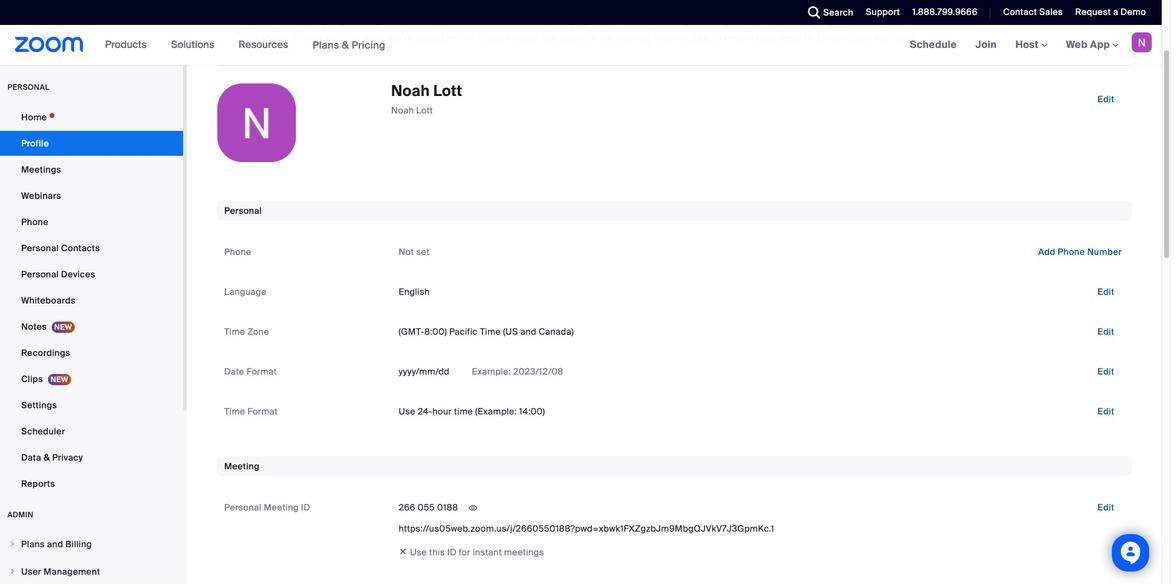 Task type: locate. For each thing, give the bounding box(es) containing it.
6 edit from the top
[[1098, 502, 1115, 513]]

plans up user
[[21, 539, 45, 550]]

1 vertical spatial you
[[748, 19, 763, 31]]

personal for personal
[[224, 205, 262, 216]]

0 vertical spatial visible
[[859, 6, 886, 17]]

format right "date"
[[247, 366, 277, 377]]

and
[[743, 6, 759, 17], [432, 19, 448, 31], [684, 19, 700, 31], [542, 32, 558, 44], [251, 46, 267, 57], [521, 326, 537, 337], [47, 539, 63, 550]]

right image
[[9, 540, 16, 548], [9, 568, 16, 575]]

lott
[[434, 81, 463, 100], [416, 105, 433, 116]]

to up with
[[888, 6, 897, 17]]

1 horizontal spatial on
[[509, 6, 520, 17]]

profile
[[572, 6, 600, 17], [762, 6, 789, 17]]

0 horizontal spatial meetings,
[[312, 6, 354, 17]]

1 horizontal spatial channels
[[436, 6, 475, 17]]

& left pricing
[[342, 38, 349, 51]]

and right (us
[[521, 326, 537, 337]]

0 vertical spatial channels
[[436, 6, 475, 17]]

3 edit from the top
[[1098, 326, 1115, 337]]

name up signed
[[406, 19, 430, 31]]

personal devices link
[[0, 262, 183, 287]]

time left zone
[[224, 326, 245, 337]]

edit button for time zone
[[1088, 322, 1125, 342]]

name up when
[[717, 6, 741, 17]]

1 vertical spatial id
[[447, 547, 457, 558]]

be right 'may'
[[846, 6, 857, 17]]

you up channel at the right
[[748, 19, 763, 31]]

name
[[717, 6, 741, 17], [406, 19, 430, 31]]

in.
[[446, 32, 456, 44]]

phone up language
[[224, 246, 252, 257]]

channels
[[436, 6, 475, 17], [251, 32, 289, 44]]

0 horizontal spatial this
[[430, 547, 445, 558]]

0 horizontal spatial webinars,
[[357, 6, 397, 17]]

recordings link
[[0, 340, 183, 365]]

profile up and host when you join meetings, webinars, chats or channels on their account while you're signed in. the account owner and others in the meeting, webinar, chat or channel can share this information with apps and others.
[[572, 6, 600, 17]]

id for this
[[447, 547, 457, 558]]

1 horizontal spatial to
[[888, 6, 897, 17]]

account down address
[[477, 32, 511, 44]]

1 vertical spatial chats
[[870, 19, 894, 31]]

5 edit from the top
[[1098, 406, 1115, 417]]

personal menu menu
[[0, 105, 183, 497]]

1 horizontal spatial profile
[[762, 6, 789, 17]]

meetings, down picture,
[[783, 19, 825, 31]]

user photo image
[[218, 84, 296, 162]]

0 vertical spatial be
[[846, 6, 857, 17]]

2 right image from the top
[[9, 568, 16, 575]]

format
[[247, 366, 277, 377], [248, 406, 278, 417]]

user management
[[21, 566, 100, 577]]

& inside product information navigation
[[342, 38, 349, 51]]

not set
[[399, 246, 430, 257]]

phone right add
[[1058, 246, 1086, 257]]

webinars, inside when you join meetings, webinars, chats or channels hosted on zoom, your profile information, including your name and profile picture, may be visible to other participants or members. your name and email address will also be visible to the
[[357, 6, 397, 17]]

and up in.
[[432, 19, 448, 31]]

https://us05web.zoom.us/j/2660550188?pwd=xbwk1fxzgzbjm9mbgqjvkv7j3gpmkc.1
[[399, 523, 775, 534]]

time for (gmt-8:00) pacific time (us and canada)
[[224, 326, 245, 337]]

while
[[363, 32, 385, 44]]

add phone number
[[1039, 246, 1123, 257]]

personal for personal meeting id
[[224, 502, 262, 513]]

hide personal meeting id image
[[463, 503, 483, 514]]

you inside when you join meetings, webinars, chats or channels hosted on zoom, your profile information, including your name and profile picture, may be visible to other participants or members. your name and email address will also be visible to the
[[277, 6, 292, 17]]

time zone
[[224, 326, 269, 337]]

1 horizontal spatial plans
[[313, 38, 339, 51]]

1 horizontal spatial owner
[[655, 19, 681, 31]]

channels down other
[[251, 32, 289, 44]]

join
[[294, 6, 310, 17], [765, 19, 780, 31]]

1 vertical spatial on
[[292, 32, 302, 44]]

scheduler
[[21, 426, 65, 437]]

phone down webinars on the top left
[[21, 216, 48, 228]]

edit button
[[1088, 89, 1125, 109], [1088, 282, 1125, 302], [1088, 322, 1125, 342], [1088, 362, 1125, 381], [1088, 401, 1125, 421], [1088, 497, 1125, 517]]

chats
[[399, 6, 423, 17], [870, 19, 894, 31]]

phone
[[21, 216, 48, 228], [224, 246, 252, 257], [1058, 246, 1086, 257]]

1 horizontal spatial account
[[477, 32, 511, 44]]

1 horizontal spatial id
[[447, 547, 457, 558]]

meetings, inside when you join meetings, webinars, chats or channels hosted on zoom, your profile information, including your name and profile picture, may be visible to other participants or members. your name and email address will also be visible to the
[[312, 6, 354, 17]]

1 vertical spatial plans
[[21, 539, 45, 550]]

1 horizontal spatial meeting
[[264, 502, 299, 513]]

4 edit button from the top
[[1088, 362, 1125, 381]]

&
[[342, 38, 349, 51], [44, 452, 50, 463]]

this inside and host when you join meetings, webinars, chats or channels on their account while you're signed in. the account owner and others in the meeting, webinar, chat or channel can share this information with apps and others.
[[805, 32, 821, 44]]

and left billing
[[47, 539, 63, 550]]

request a demo link
[[1067, 0, 1162, 25], [1076, 6, 1147, 17]]

the right in in the top right of the page
[[600, 32, 614, 44]]

join up participants
[[294, 6, 310, 17]]

0 horizontal spatial profile
[[572, 6, 600, 17]]

your up host
[[697, 6, 715, 17]]

for
[[459, 547, 471, 558]]

format down date format
[[248, 406, 278, 417]]

meetings,
[[312, 6, 354, 17], [783, 19, 825, 31]]

1 horizontal spatial join
[[765, 19, 780, 31]]

zoom logo image
[[15, 37, 83, 52]]

0 horizontal spatial meeting
[[224, 461, 260, 472]]

0 horizontal spatial &
[[44, 452, 50, 463]]

data & privacy
[[21, 452, 83, 463]]

1 horizontal spatial meetings,
[[783, 19, 825, 31]]

join up can
[[765, 19, 780, 31]]

0 horizontal spatial channels
[[251, 32, 289, 44]]

0 vertical spatial join
[[294, 6, 310, 17]]

other
[[251, 19, 273, 31]]

phone inside personal menu menu
[[21, 216, 48, 228]]

1 vertical spatial channels
[[251, 32, 289, 44]]

2 horizontal spatial account
[[619, 19, 653, 31]]

webinars, up members.
[[357, 6, 397, 17]]

you
[[277, 6, 292, 17], [748, 19, 763, 31]]

right image left user
[[9, 568, 16, 575]]

the inside when you join meetings, webinars, chats or channels hosted on zoom, your profile information, including your name and profile picture, may be visible to other participants or members. your name and email address will also be visible to the
[[602, 19, 616, 31]]

0 horizontal spatial phone
[[21, 216, 48, 228]]

phone inside button
[[1058, 246, 1086, 257]]

1 vertical spatial &
[[44, 452, 50, 463]]

0 horizontal spatial you
[[277, 6, 292, 17]]

1 vertical spatial format
[[248, 406, 278, 417]]

1 vertical spatial meeting
[[264, 502, 299, 513]]

plans and billing menu item
[[0, 532, 183, 558]]

request a demo
[[1076, 6, 1147, 17]]

1 vertical spatial use
[[410, 547, 427, 558]]

2 horizontal spatial phone
[[1058, 246, 1086, 257]]

2 edit from the top
[[1098, 286, 1115, 297]]

account up meeting,
[[619, 19, 653, 31]]

owner down will
[[514, 32, 539, 44]]

channels inside when you join meetings, webinars, chats or channels hosted on zoom, your profile information, including your name and profile picture, may be visible to other participants or members. your name and email address will also be visible to the
[[436, 6, 475, 17]]

0 vertical spatial you
[[277, 6, 292, 17]]

3 edit button from the top
[[1088, 322, 1125, 342]]

1 horizontal spatial you
[[748, 19, 763, 31]]

0 vertical spatial right image
[[9, 540, 16, 548]]

1 noah from the top
[[391, 81, 430, 100]]

right image down 'admin'
[[9, 540, 16, 548]]

use this id for instant meetings
[[410, 547, 544, 558]]

join link
[[967, 25, 1007, 65]]

notes link
[[0, 314, 183, 339]]

on up will
[[509, 6, 520, 17]]

settings
[[21, 400, 57, 411]]

join inside when you join meetings, webinars, chats or channels hosted on zoom, your profile information, including your name and profile picture, may be visible to other participants or members. your name and email address will also be visible to the
[[294, 6, 310, 17]]

plans for plans and billing
[[21, 539, 45, 550]]

1 horizontal spatial chats
[[870, 19, 894, 31]]

1 vertical spatial webinars,
[[827, 19, 868, 31]]

scheduler link
[[0, 419, 183, 444]]

1 vertical spatial be
[[549, 19, 560, 31]]

and up chat
[[684, 19, 700, 31]]

apps
[[894, 32, 915, 44]]

0 vertical spatial use
[[399, 406, 416, 417]]

chats up the your
[[399, 6, 423, 17]]

0 horizontal spatial chats
[[399, 6, 423, 17]]

phone link
[[0, 209, 183, 234]]

support link
[[857, 0, 904, 25], [866, 6, 901, 17]]

privacy
[[52, 452, 83, 463]]

search button
[[799, 0, 857, 25]]

1 vertical spatial join
[[765, 19, 780, 31]]

0 vertical spatial chats
[[399, 6, 423, 17]]

visible up others
[[562, 19, 589, 31]]

edit for personal meeting id
[[1098, 502, 1115, 513]]

5 edit button from the top
[[1088, 401, 1125, 421]]

0 horizontal spatial on
[[292, 32, 302, 44]]

1 horizontal spatial webinars,
[[827, 19, 868, 31]]

right image inside user management menu item
[[9, 568, 16, 575]]

account down members.
[[326, 32, 361, 44]]

time
[[224, 326, 245, 337], [480, 326, 501, 337], [224, 406, 245, 417]]

time
[[454, 406, 473, 417]]

0 horizontal spatial id
[[301, 502, 311, 513]]

0 vertical spatial id
[[301, 502, 311, 513]]

1 vertical spatial lott
[[416, 105, 433, 116]]

edit button for personal meeting id
[[1088, 497, 1125, 517]]

on inside and host when you join meetings, webinars, chats or channels on their account while you're signed in. the account owner and others in the meeting, webinar, chat or channel can share this information with apps and others.
[[292, 32, 302, 44]]

0 horizontal spatial visible
[[562, 19, 589, 31]]

0 vertical spatial &
[[342, 38, 349, 51]]

use for use this id for instant meetings
[[410, 547, 427, 558]]

format for time format
[[248, 406, 278, 417]]

account
[[619, 19, 653, 31], [326, 32, 361, 44], [477, 32, 511, 44]]

hosted
[[477, 6, 507, 17]]

2 edit button from the top
[[1088, 282, 1125, 302]]

visible
[[859, 6, 886, 17], [562, 19, 589, 31]]

product information navigation
[[96, 25, 395, 65]]

web app button
[[1067, 38, 1119, 51]]

be
[[846, 6, 857, 17], [549, 19, 560, 31]]

0 vertical spatial on
[[509, 6, 520, 17]]

schedule link
[[901, 25, 967, 65]]

visible up with
[[859, 6, 886, 17]]

1 vertical spatial name
[[406, 19, 430, 31]]

solutions
[[171, 38, 214, 51]]

0 horizontal spatial to
[[592, 19, 600, 31]]

0 vertical spatial meetings,
[[312, 6, 354, 17]]

be right also
[[549, 19, 560, 31]]

0 vertical spatial owner
[[655, 19, 681, 31]]

banner
[[0, 25, 1162, 65]]

personal for personal devices
[[21, 269, 59, 280]]

with
[[874, 32, 892, 44]]

055
[[418, 502, 435, 513]]

join inside and host when you join meetings, webinars, chats or channels on their account while you're signed in. the account owner and others in the meeting, webinar, chat or channel can share this information with apps and others.
[[765, 19, 780, 31]]

to
[[888, 6, 897, 17], [592, 19, 600, 31]]

english
[[399, 286, 430, 297]]

(gmt-8:00) pacific time (us and canada)
[[399, 326, 574, 337]]

noah
[[391, 81, 430, 100], [391, 105, 414, 116]]

and inside menu item
[[47, 539, 63, 550]]

you inside and host when you join meetings, webinars, chats or channels on their account while you're signed in. the account owner and others in the meeting, webinar, chat or channel can share this information with apps and others.
[[748, 19, 763, 31]]

1 horizontal spatial &
[[342, 38, 349, 51]]

1 vertical spatial meetings,
[[783, 19, 825, 31]]

1 vertical spatial noah
[[391, 105, 414, 116]]

1 vertical spatial visible
[[562, 19, 589, 31]]

1 vertical spatial right image
[[9, 568, 16, 575]]

the down information,
[[602, 19, 616, 31]]

& right data
[[44, 452, 50, 463]]

0 vertical spatial plans
[[313, 38, 339, 51]]

products
[[105, 38, 147, 51]]

0 vertical spatial format
[[247, 366, 277, 377]]

1 horizontal spatial visible
[[859, 6, 886, 17]]

account owner link
[[619, 19, 681, 31]]

your right zoom,
[[552, 6, 570, 17]]

this right share
[[805, 32, 821, 44]]

edit for language
[[1098, 286, 1115, 297]]

edit button for time format
[[1088, 401, 1125, 421]]

example: 2023/12/08
[[470, 366, 564, 377]]

1 horizontal spatial your
[[697, 6, 715, 17]]

plans down participants
[[313, 38, 339, 51]]

webinars, up information
[[827, 19, 868, 31]]

this left "for" in the left bottom of the page
[[430, 547, 445, 558]]

devices
[[61, 269, 95, 280]]

0 vertical spatial this
[[805, 32, 821, 44]]

plans & pricing link
[[313, 38, 386, 51], [313, 38, 386, 51]]

0 vertical spatial the
[[602, 19, 616, 31]]

web
[[1067, 38, 1088, 51]]

0 vertical spatial webinars,
[[357, 6, 397, 17]]

meetings navigation
[[901, 25, 1162, 65]]

channels up email
[[436, 6, 475, 17]]

management
[[44, 566, 100, 577]]

266
[[399, 502, 416, 513]]

right image inside plans and billing menu item
[[9, 540, 16, 548]]

profile
[[21, 138, 49, 149]]

use for use 24-hour time (example: 14:00)
[[399, 406, 416, 417]]

their
[[305, 32, 324, 44]]

chats up with
[[870, 19, 894, 31]]

use down 055
[[410, 547, 427, 558]]

owner up webinar,
[[655, 19, 681, 31]]

1.888.799.9666 button
[[904, 0, 981, 25], [913, 6, 978, 17]]

2 noah from the top
[[391, 105, 414, 116]]

1 right image from the top
[[9, 540, 16, 548]]

also
[[529, 19, 547, 31]]

1 vertical spatial owner
[[514, 32, 539, 44]]

you're
[[387, 32, 413, 44]]

0 horizontal spatial your
[[552, 6, 570, 17]]

you up participants
[[277, 6, 292, 17]]

profile link
[[0, 131, 183, 156]]

the
[[459, 32, 474, 44]]

0 horizontal spatial plans
[[21, 539, 45, 550]]

0 vertical spatial noah
[[391, 81, 430, 100]]

plans inside product information navigation
[[313, 38, 339, 51]]

format for date format
[[247, 366, 277, 377]]

use left 24-
[[399, 406, 416, 417]]

1 horizontal spatial this
[[805, 32, 821, 44]]

on down participants
[[292, 32, 302, 44]]

6 edit button from the top
[[1088, 497, 1125, 517]]

picture,
[[791, 6, 823, 17]]

meetings, up members.
[[312, 6, 354, 17]]

when
[[723, 19, 746, 31]]

owner inside and host when you join meetings, webinars, chats or channels on their account while you're signed in. the account owner and others in the meeting, webinar, chat or channel can share this information with apps and others.
[[514, 32, 539, 44]]

clips
[[21, 373, 43, 385]]

14:00)
[[519, 406, 545, 417]]

0 horizontal spatial join
[[294, 6, 310, 17]]

banner containing products
[[0, 25, 1162, 65]]

1 vertical spatial the
[[600, 32, 614, 44]]

1 horizontal spatial be
[[846, 6, 857, 17]]

& inside personal menu menu
[[44, 452, 50, 463]]

1 horizontal spatial name
[[717, 6, 741, 17]]

profile up can
[[762, 6, 789, 17]]

time down "date"
[[224, 406, 245, 417]]

host
[[702, 19, 721, 31]]

0 horizontal spatial owner
[[514, 32, 539, 44]]

to up in in the top right of the page
[[592, 19, 600, 31]]

plans inside menu item
[[21, 539, 45, 550]]

1 vertical spatial this
[[430, 547, 445, 558]]



Task type: describe. For each thing, give the bounding box(es) containing it.
0 horizontal spatial name
[[406, 19, 430, 31]]

0188
[[437, 502, 458, 513]]

0 vertical spatial to
[[888, 6, 897, 17]]

edit user photo image
[[247, 117, 267, 128]]

channels inside and host when you join meetings, webinars, chats or channels on their account while you're signed in. the account owner and others in the meeting, webinar, chat or channel can share this information with apps and others.
[[251, 32, 289, 44]]

id for meeting
[[301, 502, 311, 513]]

edit for time zone
[[1098, 326, 1115, 337]]

personal contacts link
[[0, 236, 183, 261]]

right image for user
[[9, 568, 16, 575]]

0 horizontal spatial be
[[549, 19, 560, 31]]

request
[[1076, 6, 1112, 17]]

chats inside when you join meetings, webinars, chats or channels hosted on zoom, your profile information, including your name and profile picture, may be visible to other participants or members. your name and email address will also be visible to the
[[399, 6, 423, 17]]

(example:
[[476, 406, 517, 417]]

search
[[824, 7, 854, 18]]

personal
[[7, 82, 50, 92]]

host
[[1016, 38, 1042, 51]]

whiteboards
[[21, 295, 76, 306]]

2 your from the left
[[697, 6, 715, 17]]

right image for plans
[[9, 540, 16, 548]]

time for use 24-hour time (example: 14:00)
[[224, 406, 245, 417]]

or up the plans & pricing
[[329, 19, 337, 31]]

time format
[[224, 406, 278, 417]]

resources
[[239, 38, 288, 51]]

join
[[976, 38, 997, 51]]

and left others.
[[251, 46, 267, 57]]

clips link
[[0, 367, 183, 391]]

zone
[[248, 326, 269, 337]]

will
[[513, 19, 527, 31]]

home link
[[0, 105, 183, 130]]

personal meeting id
[[224, 502, 311, 513]]

share
[[779, 32, 803, 44]]

1 profile from the left
[[572, 6, 600, 17]]

support
[[866, 6, 901, 17]]

edit button for language
[[1088, 282, 1125, 302]]

solutions button
[[171, 25, 220, 65]]

1 your from the left
[[552, 6, 570, 17]]

information,
[[602, 6, 653, 17]]

personal for personal contacts
[[21, 242, 59, 254]]

can
[[761, 32, 777, 44]]

members.
[[340, 19, 383, 31]]

1 vertical spatial to
[[592, 19, 600, 31]]

edit for time format
[[1098, 406, 1115, 417]]

reports
[[21, 478, 55, 489]]

example:
[[472, 366, 511, 377]]

participants
[[275, 19, 326, 31]]

language
[[224, 286, 267, 297]]

add phone number button
[[1029, 242, 1133, 262]]

meeting,
[[616, 32, 653, 44]]

zoom,
[[522, 6, 550, 17]]

data
[[21, 452, 41, 463]]

including
[[655, 6, 694, 17]]

when
[[251, 6, 275, 17]]

2023/12/08
[[514, 366, 564, 377]]

add
[[1039, 246, 1056, 257]]

and down also
[[542, 32, 558, 44]]

demo
[[1121, 6, 1147, 17]]

plans and billing
[[21, 539, 92, 550]]

0 vertical spatial name
[[717, 6, 741, 17]]

profile picture image
[[1133, 32, 1152, 52]]

1 edit button from the top
[[1088, 89, 1125, 109]]

or down host
[[714, 32, 723, 44]]

signed
[[415, 32, 444, 44]]

account owner
[[619, 19, 681, 31]]

chats inside and host when you join meetings, webinars, chats or channels on their account while you're signed in. the account owner and others in the meeting, webinar, chat or channel can share this information with apps and others.
[[870, 19, 894, 31]]

noah lott noah lott
[[391, 81, 463, 116]]

date format
[[224, 366, 277, 377]]

use 24-hour time (example: 14:00)
[[399, 406, 545, 417]]

contact sales
[[1004, 6, 1064, 17]]

notes
[[21, 321, 47, 332]]

contacts
[[61, 242, 100, 254]]

user management menu item
[[0, 560, 183, 583]]

email
[[451, 19, 474, 31]]

webinars
[[21, 190, 61, 201]]

plans for plans & pricing
[[313, 38, 339, 51]]

time left (us
[[480, 326, 501, 337]]

personal contacts
[[21, 242, 100, 254]]

or up apps
[[896, 19, 905, 31]]

the inside and host when you join meetings, webinars, chats or channels on their account while you're signed in. the account owner and others in the meeting, webinar, chat or channel can share this information with apps and others.
[[600, 32, 614, 44]]

admin
[[7, 510, 34, 520]]

on inside when you join meetings, webinars, chats or channels hosted on zoom, your profile information, including your name and profile picture, may be visible to other participants or members. your name and email address will also be visible to the
[[509, 6, 520, 17]]

0 vertical spatial meeting
[[224, 461, 260, 472]]

webinar,
[[656, 32, 691, 44]]

your
[[385, 19, 404, 31]]

host button
[[1016, 38, 1048, 51]]

meetings
[[21, 164, 61, 175]]

hour
[[433, 406, 452, 417]]

(us
[[503, 326, 518, 337]]

meetings
[[504, 547, 544, 558]]

a
[[1114, 6, 1119, 17]]

billing
[[65, 539, 92, 550]]

& for privacy
[[44, 452, 50, 463]]

pricing
[[352, 38, 386, 51]]

webinars, inside and host when you join meetings, webinars, chats or channels on their account while you're signed in. the account owner and others in the meeting, webinar, chat or channel can share this information with apps and others.
[[827, 19, 868, 31]]

channel
[[725, 32, 759, 44]]

information
[[823, 32, 872, 44]]

webinars link
[[0, 183, 183, 208]]

meetings, inside and host when you join meetings, webinars, chats or channels on their account while you're signed in. the account owner and others in the meeting, webinar, chat or channel can share this information with apps and others.
[[783, 19, 825, 31]]

settings link
[[0, 393, 183, 418]]

may
[[826, 6, 843, 17]]

number
[[1088, 246, 1123, 257]]

2 profile from the left
[[762, 6, 789, 17]]

personal devices
[[21, 269, 95, 280]]

admin menu menu
[[0, 532, 183, 584]]

4 edit from the top
[[1098, 366, 1115, 377]]

web app
[[1067, 38, 1111, 51]]

reports link
[[0, 471, 183, 496]]

and up when
[[743, 6, 759, 17]]

& for pricing
[[342, 38, 349, 51]]

data & privacy link
[[0, 445, 183, 470]]

products button
[[105, 25, 152, 65]]

or up signed
[[425, 6, 434, 17]]

plans & pricing
[[313, 38, 386, 51]]

0 horizontal spatial account
[[326, 32, 361, 44]]

recordings
[[21, 347, 70, 358]]

in
[[590, 32, 597, 44]]

not
[[399, 246, 414, 257]]

0 vertical spatial lott
[[434, 81, 463, 100]]

1 horizontal spatial phone
[[224, 246, 252, 257]]

1 edit from the top
[[1098, 93, 1115, 105]]

(gmt-
[[399, 326, 425, 337]]



Task type: vqa. For each thing, say whether or not it's contained in the screenshot.
Home
yes



